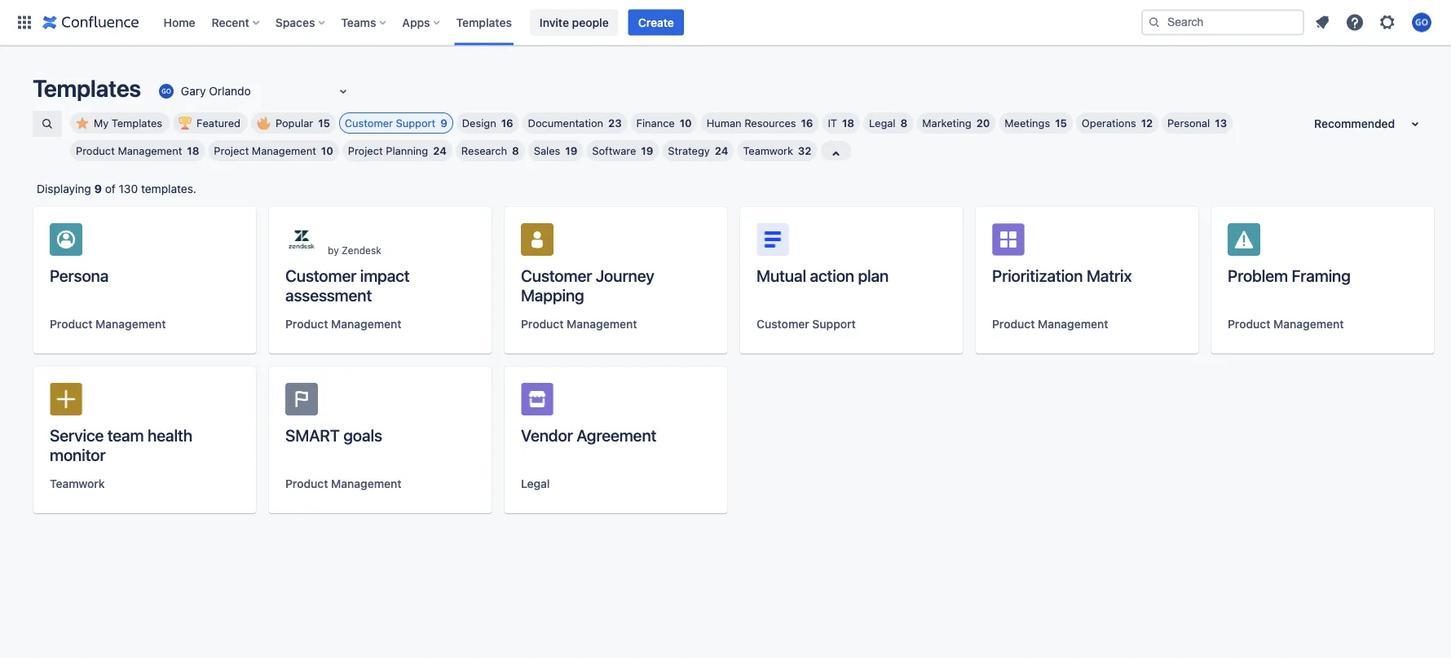 Task type: vqa. For each thing, say whether or not it's contained in the screenshot.
the leftmost the 24
yes



Task type: locate. For each thing, give the bounding box(es) containing it.
1 horizontal spatial legal
[[869, 117, 896, 129]]

19 for sales 19
[[565, 145, 577, 157]]

project down "featured"
[[214, 145, 249, 157]]

product management button for problem framing
[[1228, 316, 1344, 333]]

by
[[328, 245, 339, 256]]

customer journey mapping
[[521, 266, 654, 304]]

smart goals
[[285, 426, 382, 445]]

prioritization
[[992, 266, 1083, 285]]

product management button down the persona
[[50, 316, 166, 333]]

human resources 16
[[706, 117, 813, 129]]

1 vertical spatial templates
[[33, 74, 141, 102]]

product down the problem on the top
[[1228, 318, 1270, 331]]

of
[[105, 182, 116, 196]]

0 vertical spatial 8
[[900, 117, 908, 129]]

product down my
[[76, 145, 115, 157]]

None text field
[[156, 83, 160, 99]]

featured button
[[173, 112, 248, 134]]

product management down prioritization matrix
[[992, 318, 1108, 331]]

management down goals
[[331, 477, 402, 491]]

15
[[318, 117, 330, 129], [1055, 117, 1067, 129]]

support up planning
[[396, 117, 435, 129]]

templates up my
[[33, 74, 141, 102]]

product
[[76, 145, 115, 157], [50, 318, 93, 331], [285, 318, 328, 331], [521, 318, 564, 331], [992, 318, 1035, 331], [1228, 318, 1270, 331], [285, 477, 328, 491]]

customer inside customer support button
[[756, 318, 809, 331]]

customer for customer journey mapping
[[521, 266, 592, 285]]

resources
[[744, 117, 796, 129]]

13
[[1215, 117, 1227, 129]]

orlando
[[209, 84, 251, 98]]

0 vertical spatial templates
[[456, 15, 512, 29]]

15 right 'meetings' on the right of the page
[[1055, 117, 1067, 129]]

mutual action plan
[[756, 266, 889, 285]]

customer for customer impact assessment
[[285, 266, 356, 285]]

strategy
[[668, 145, 710, 157]]

1 15 from the left
[[318, 117, 330, 129]]

matrix
[[1087, 266, 1132, 285]]

management for customer journey mapping
[[567, 318, 637, 331]]

help icon image
[[1345, 13, 1365, 32]]

templates inside global element
[[456, 15, 512, 29]]

recent
[[212, 15, 249, 29]]

marketing
[[922, 117, 971, 129]]

create
[[638, 15, 674, 29]]

18 right it
[[842, 117, 854, 129]]

product management button for persona
[[50, 316, 166, 333]]

product management for customer journey mapping
[[521, 318, 637, 331]]

it
[[828, 117, 837, 129]]

customer for customer support
[[756, 318, 809, 331]]

product down the smart
[[285, 477, 328, 491]]

1 horizontal spatial 24
[[715, 145, 728, 157]]

0 horizontal spatial 18
[[187, 145, 199, 157]]

24 right planning
[[433, 145, 447, 157]]

product management button
[[50, 316, 166, 333], [285, 316, 402, 333], [521, 316, 637, 333], [992, 316, 1108, 333], [1228, 316, 1344, 333], [285, 476, 402, 492]]

0 horizontal spatial 16
[[501, 117, 513, 129]]

support inside button
[[812, 318, 856, 331]]

9 left the design
[[440, 117, 447, 129]]

management down "framing"
[[1273, 318, 1344, 331]]

planning
[[386, 145, 428, 157]]

management for smart goals
[[331, 477, 402, 491]]

human
[[706, 117, 741, 129]]

1 16 from the left
[[501, 117, 513, 129]]

1 horizontal spatial 8
[[900, 117, 908, 129]]

product management button down smart goals
[[285, 476, 402, 492]]

1 vertical spatial legal
[[521, 477, 550, 491]]

0 horizontal spatial support
[[396, 117, 435, 129]]

product management down the persona
[[50, 318, 166, 331]]

1 vertical spatial 18
[[187, 145, 199, 157]]

9 left of
[[94, 182, 102, 196]]

product management for customer impact assessment
[[285, 318, 402, 331]]

product down "prioritization"
[[992, 318, 1035, 331]]

legal right the it 18 at the right top of the page
[[869, 117, 896, 129]]

18
[[842, 117, 854, 129], [187, 145, 199, 157]]

1 horizontal spatial 19
[[641, 145, 653, 157]]

monitor
[[50, 445, 106, 464]]

1 vertical spatial 10
[[321, 145, 333, 157]]

prioritization matrix
[[992, 266, 1132, 285]]

product management button down prioritization matrix
[[992, 316, 1108, 333]]

0 vertical spatial 10
[[680, 117, 692, 129]]

2 project from the left
[[348, 145, 383, 157]]

customer down mutual
[[756, 318, 809, 331]]

confluence image
[[42, 13, 139, 32], [42, 13, 139, 32]]

1 horizontal spatial 10
[[680, 117, 692, 129]]

16
[[501, 117, 513, 129], [801, 117, 813, 129]]

10 up the strategy
[[680, 117, 692, 129]]

project
[[214, 145, 249, 157], [348, 145, 383, 157]]

product management for problem framing
[[1228, 318, 1344, 331]]

product management button down the mapping at the top
[[521, 316, 637, 333]]

teamwork down monitor
[[50, 477, 105, 491]]

invite
[[540, 15, 569, 29]]

0 horizontal spatial 10
[[321, 145, 333, 157]]

1 19 from the left
[[565, 145, 577, 157]]

management down "my templates"
[[118, 145, 182, 157]]

my templates button
[[70, 112, 170, 134]]

management down prioritization matrix
[[1038, 318, 1108, 331]]

plan
[[858, 266, 889, 285]]

agreement
[[576, 426, 656, 445]]

2 24 from the left
[[715, 145, 728, 157]]

personal
[[1167, 117, 1210, 129]]

0 horizontal spatial 24
[[433, 145, 447, 157]]

customer up the mapping at the top
[[521, 266, 592, 285]]

legal for legal
[[521, 477, 550, 491]]

16 left it
[[801, 117, 813, 129]]

1 vertical spatial teamwork
[[50, 477, 105, 491]]

project down customer support 9
[[348, 145, 383, 157]]

invite people
[[540, 15, 609, 29]]

0 horizontal spatial 9
[[94, 182, 102, 196]]

meetings 15
[[1005, 117, 1067, 129]]

management down customer journey mapping
[[567, 318, 637, 331]]

documentation 23
[[528, 117, 622, 129]]

management down customer impact assessment
[[331, 318, 402, 331]]

1 24 from the left
[[433, 145, 447, 157]]

1 horizontal spatial 15
[[1055, 117, 1067, 129]]

problem
[[1228, 266, 1288, 285]]

product management button down assessment at left top
[[285, 316, 402, 333]]

product down assessment at left top
[[285, 318, 328, 331]]

18 down featured button
[[187, 145, 199, 157]]

service team health monitor
[[50, 426, 192, 464]]

0 horizontal spatial teamwork
[[50, 477, 105, 491]]

templates
[[456, 15, 512, 29], [33, 74, 141, 102], [112, 117, 162, 129]]

templates right apps popup button on the top of the page
[[456, 15, 512, 29]]

customer support 9
[[345, 117, 447, 129]]

recommended
[[1314, 117, 1395, 130]]

product management button down 'problem framing'
[[1228, 316, 1344, 333]]

health
[[148, 426, 192, 445]]

product down the persona
[[50, 318, 93, 331]]

product management button for customer journey mapping
[[521, 316, 637, 333]]

8 left marketing
[[900, 117, 908, 129]]

invite people button
[[530, 9, 618, 35]]

vendor agreement
[[521, 426, 656, 445]]

product management down smart goals
[[285, 477, 402, 491]]

customer inside customer journey mapping
[[521, 266, 592, 285]]

product for customer journey mapping
[[521, 318, 564, 331]]

1 horizontal spatial 18
[[842, 117, 854, 129]]

0 horizontal spatial project
[[214, 145, 249, 157]]

open image
[[333, 82, 353, 101]]

1 horizontal spatial 16
[[801, 117, 813, 129]]

20
[[976, 117, 990, 129]]

popular
[[276, 117, 313, 129]]

product for problem framing
[[1228, 318, 1270, 331]]

0 vertical spatial legal
[[869, 117, 896, 129]]

people
[[572, 15, 609, 29]]

assessment
[[285, 285, 372, 304]]

management down the persona
[[96, 318, 166, 331]]

by zendesk
[[328, 245, 381, 256]]

0 horizontal spatial 19
[[565, 145, 577, 157]]

1 horizontal spatial 9
[[440, 117, 447, 129]]

customer up project planning 24
[[345, 117, 393, 129]]

star service team health monitor image
[[217, 393, 236, 412]]

management
[[118, 145, 182, 157], [252, 145, 316, 157], [96, 318, 166, 331], [331, 318, 402, 331], [567, 318, 637, 331], [1038, 318, 1108, 331], [1273, 318, 1344, 331], [331, 477, 402, 491]]

8 right research
[[512, 145, 519, 157]]

15 right popular
[[318, 117, 330, 129]]

teamwork for teamwork 32
[[743, 145, 793, 157]]

23
[[608, 117, 622, 129]]

product management
[[50, 318, 166, 331], [285, 318, 402, 331], [521, 318, 637, 331], [992, 318, 1108, 331], [1228, 318, 1344, 331], [285, 477, 402, 491]]

product management down the mapping at the top
[[521, 318, 637, 331]]

product for smart goals
[[285, 477, 328, 491]]

0 horizontal spatial 8
[[512, 145, 519, 157]]

130
[[119, 182, 138, 196]]

9
[[440, 117, 447, 129], [94, 182, 102, 196]]

2 vertical spatial templates
[[112, 117, 162, 129]]

product management down assessment at left top
[[285, 318, 402, 331]]

support down action
[[812, 318, 856, 331]]

0 vertical spatial support
[[396, 117, 435, 129]]

gary
[[181, 84, 206, 98]]

1 vertical spatial 8
[[512, 145, 519, 157]]

10
[[680, 117, 692, 129], [321, 145, 333, 157]]

impact
[[360, 266, 410, 285]]

templates up product management 18
[[112, 117, 162, 129]]

19 right sales
[[565, 145, 577, 157]]

10 left project planning 24
[[321, 145, 333, 157]]

Search field
[[1141, 9, 1304, 35]]

8
[[900, 117, 908, 129], [512, 145, 519, 157]]

customer up assessment at left top
[[285, 266, 356, 285]]

0 horizontal spatial legal
[[521, 477, 550, 491]]

16 right the design
[[501, 117, 513, 129]]

customer
[[345, 117, 393, 129], [285, 266, 356, 285], [521, 266, 592, 285], [756, 318, 809, 331]]

teamwork for teamwork
[[50, 477, 105, 491]]

banner
[[0, 0, 1451, 46]]

templates inside button
[[112, 117, 162, 129]]

support
[[396, 117, 435, 129], [812, 318, 856, 331]]

1 horizontal spatial project
[[348, 145, 383, 157]]

action
[[810, 266, 854, 285]]

0 vertical spatial teamwork
[[743, 145, 793, 157]]

team
[[107, 426, 144, 445]]

share link image
[[191, 393, 210, 412]]

teams button
[[336, 9, 392, 35]]

global element
[[10, 0, 1138, 45]]

24 down 'human'
[[715, 145, 728, 157]]

teamwork down resources
[[743, 145, 793, 157]]

my templates
[[94, 117, 162, 129]]

product management down 'problem framing'
[[1228, 318, 1344, 331]]

customer inside customer impact assessment
[[285, 266, 356, 285]]

1 horizontal spatial teamwork
[[743, 145, 793, 157]]

1 vertical spatial support
[[812, 318, 856, 331]]

1 project from the left
[[214, 145, 249, 157]]

0 horizontal spatial 15
[[318, 117, 330, 129]]

product down the mapping at the top
[[521, 318, 564, 331]]

2 19 from the left
[[641, 145, 653, 157]]

legal down vendor
[[521, 477, 550, 491]]

1 horizontal spatial support
[[812, 318, 856, 331]]

home link
[[159, 9, 200, 35]]

8 for legal 8
[[900, 117, 908, 129]]

displaying 9 of 130 templates.
[[37, 182, 196, 196]]

19 down finance
[[641, 145, 653, 157]]

0 vertical spatial 18
[[842, 117, 854, 129]]



Task type: describe. For each thing, give the bounding box(es) containing it.
documentation
[[528, 117, 603, 129]]

12
[[1141, 117, 1153, 129]]

journey
[[596, 266, 654, 285]]

project for project management 10
[[214, 145, 249, 157]]

customer impact assessment
[[285, 266, 410, 304]]

it 18
[[828, 117, 854, 129]]

operations
[[1082, 117, 1136, 129]]

legal 8
[[869, 117, 908, 129]]

2 16 from the left
[[801, 117, 813, 129]]

product for persona
[[50, 318, 93, 331]]

templates link
[[451, 9, 517, 35]]

zendesk
[[342, 245, 381, 256]]

legal for legal 8
[[869, 117, 896, 129]]

mapping
[[521, 285, 584, 304]]

problem framing
[[1228, 266, 1351, 285]]

19 for software 19
[[641, 145, 653, 157]]

32
[[798, 145, 811, 157]]

gary orlando
[[181, 84, 251, 98]]

research 8
[[461, 145, 519, 157]]

design
[[462, 117, 496, 129]]

strategy 24
[[668, 145, 728, 157]]

research
[[461, 145, 507, 157]]

support for customer support 9
[[396, 117, 435, 129]]

notification icon image
[[1312, 13, 1332, 32]]

meetings
[[1005, 117, 1050, 129]]

personal 13
[[1167, 117, 1227, 129]]

goals
[[343, 426, 382, 445]]

spaces
[[275, 15, 315, 29]]

software 19
[[592, 145, 653, 157]]

banner containing home
[[0, 0, 1451, 46]]

create link
[[628, 9, 684, 35]]

teamwork 32
[[743, 145, 811, 157]]

product management button for smart goals
[[285, 476, 402, 492]]

settings icon image
[[1378, 13, 1397, 32]]

software
[[592, 145, 636, 157]]

product management for persona
[[50, 318, 166, 331]]

finance
[[636, 117, 675, 129]]

sales 19
[[534, 145, 577, 157]]

customer support button
[[756, 316, 856, 333]]

service
[[50, 426, 104, 445]]

vendor
[[521, 426, 573, 445]]

product for customer impact assessment
[[285, 318, 328, 331]]

apps button
[[397, 9, 446, 35]]

1 vertical spatial 9
[[94, 182, 102, 196]]

product management 18
[[76, 145, 199, 157]]

design 16
[[462, 117, 513, 129]]

my
[[94, 117, 109, 129]]

marketing 20
[[922, 117, 990, 129]]

apps
[[402, 15, 430, 29]]

product management button for prioritization matrix
[[992, 316, 1108, 333]]

product for prioritization matrix
[[992, 318, 1035, 331]]

finance 10
[[636, 117, 692, 129]]

support for customer support
[[812, 318, 856, 331]]

2 15 from the left
[[1055, 117, 1067, 129]]

search image
[[1148, 16, 1161, 29]]

0 vertical spatial 9
[[440, 117, 447, 129]]

recent button
[[207, 9, 266, 35]]

customer support
[[756, 318, 856, 331]]

management for prioritization matrix
[[1038, 318, 1108, 331]]

management down popular
[[252, 145, 316, 157]]

management for customer impact assessment
[[331, 318, 402, 331]]

persona
[[50, 266, 109, 285]]

fewer categories image
[[826, 144, 846, 164]]

product management for prioritization matrix
[[992, 318, 1108, 331]]

templates.
[[141, 182, 196, 196]]

mutual
[[756, 266, 806, 285]]

teams
[[341, 15, 376, 29]]

teamwork button
[[50, 476, 105, 492]]

open search bar image
[[41, 117, 54, 130]]

product management for smart goals
[[285, 477, 402, 491]]

recommended button
[[1304, 111, 1435, 137]]

spaces button
[[271, 9, 331, 35]]

smart
[[285, 426, 340, 445]]

customer for customer support 9
[[345, 117, 393, 129]]

project management 10
[[214, 145, 333, 157]]

product management button for customer impact assessment
[[285, 316, 402, 333]]

management for problem framing
[[1273, 318, 1344, 331]]

operations 12
[[1082, 117, 1153, 129]]

framing
[[1292, 266, 1351, 285]]

home
[[163, 15, 195, 29]]

8 for research 8
[[512, 145, 519, 157]]

project planning 24
[[348, 145, 447, 157]]

legal button
[[521, 476, 550, 492]]

appswitcher icon image
[[15, 13, 34, 32]]

project for project planning 24
[[348, 145, 383, 157]]

management for persona
[[96, 318, 166, 331]]

your profile and preferences image
[[1412, 13, 1431, 32]]

displaying
[[37, 182, 91, 196]]

featured
[[197, 117, 241, 129]]



